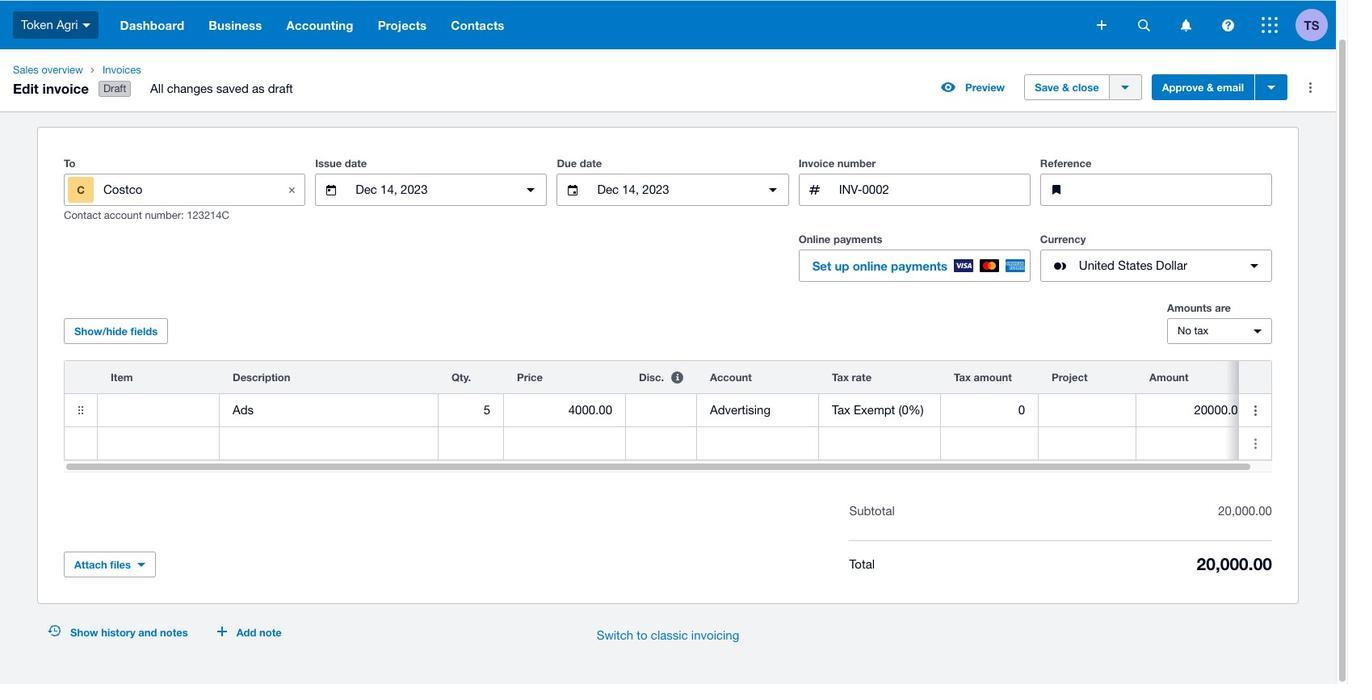 Task type: describe. For each thing, give the bounding box(es) containing it.
contacts
[[451, 18, 505, 32]]

and
[[138, 626, 157, 639]]

0
[[1019, 403, 1025, 417]]

token agri button
[[0, 1, 108, 49]]

price
[[517, 371, 543, 384]]

date for due date
[[580, 157, 602, 170]]

show history and notes
[[70, 626, 188, 639]]

sales overview link
[[6, 62, 90, 78]]

svg image inside "token agri" popup button
[[82, 23, 90, 27]]

tax exempt (0%)
[[832, 403, 924, 417]]

contacts button
[[439, 1, 517, 49]]

more line item options element
[[1239, 361, 1272, 394]]

invoice
[[799, 157, 835, 170]]

1 svg image from the left
[[1138, 19, 1150, 31]]

more date options image for issue date
[[515, 174, 547, 206]]

issue
[[315, 157, 342, 170]]

preview button
[[932, 74, 1015, 100]]

projects button
[[366, 1, 439, 49]]

no tax button
[[1167, 318, 1273, 344]]

project
[[1052, 371, 1088, 384]]

Due date text field
[[596, 175, 750, 205]]

attach
[[74, 558, 107, 571]]

as
[[252, 82, 265, 95]]

united states dollar
[[1079, 259, 1188, 272]]

Inventory item text field
[[98, 395, 219, 426]]

Inventory item text field
[[98, 428, 219, 459]]

no tax
[[1178, 325, 1209, 337]]

note
[[259, 626, 282, 639]]

attach files
[[74, 558, 131, 571]]

drag and drop line image
[[65, 394, 97, 427]]

no
[[1178, 325, 1192, 337]]

show
[[70, 626, 98, 639]]

projects
[[378, 18, 427, 32]]

amount
[[974, 371, 1012, 384]]

contact account number: 123214c
[[64, 209, 229, 221]]

account
[[104, 209, 142, 221]]

0 horizontal spatial payments
[[834, 233, 883, 246]]

price field for quantity field associated with inventory item text box
[[504, 395, 625, 426]]

business button
[[197, 1, 274, 49]]

description text field for inventory item text box
[[220, 395, 438, 426]]

3 svg image from the left
[[1222, 19, 1234, 31]]

saved
[[216, 82, 249, 95]]

set up online payments button
[[799, 250, 1031, 282]]

dollar
[[1156, 259, 1188, 272]]

save & close
[[1035, 81, 1099, 94]]

ts button
[[1296, 1, 1336, 49]]

online
[[799, 233, 831, 246]]

attach files button
[[64, 552, 156, 578]]

0 vertical spatial 20,000.00
[[1219, 504, 1272, 518]]

due
[[557, 157, 577, 170]]

draft
[[103, 83, 126, 95]]

date for issue date
[[345, 157, 367, 170]]

more line item options image
[[1239, 428, 1272, 460]]

dashboard
[[120, 18, 184, 32]]

& for close
[[1062, 81, 1070, 94]]

ts
[[1304, 17, 1320, 32]]

number
[[838, 157, 876, 170]]

switch to classic invoicing
[[597, 629, 740, 642]]

invoice number element
[[799, 174, 1031, 206]]

subtotal
[[849, 504, 895, 518]]

description
[[233, 371, 290, 384]]

are
[[1215, 301, 1231, 314]]

history
[[101, 626, 135, 639]]

changes
[[167, 82, 213, 95]]

close image
[[276, 174, 308, 206]]

fields
[[131, 325, 158, 338]]

due date
[[557, 157, 602, 170]]

amount
[[1150, 371, 1189, 384]]

add note
[[236, 626, 282, 639]]

accounting
[[286, 18, 354, 32]]

Reference text field
[[1079, 175, 1272, 205]]

(0%)
[[899, 403, 924, 417]]

all changes saved as draft
[[150, 82, 293, 95]]

none field account
[[697, 394, 818, 427]]

quantity field for inventory item text box
[[439, 395, 503, 426]]

show/hide fields
[[74, 325, 158, 338]]

tax rate
[[832, 371, 872, 384]]

invoices
[[103, 64, 141, 76]]

more information on discount image
[[661, 361, 693, 394]]

invoicing
[[691, 629, 740, 642]]

all
[[150, 82, 164, 95]]

save & close button
[[1025, 74, 1110, 100]]

2 svg image from the left
[[1181, 19, 1191, 31]]

Invoice number text field
[[838, 175, 1030, 205]]

approve & email
[[1162, 81, 1244, 94]]

files
[[110, 558, 131, 571]]

show/hide fields button
[[64, 318, 168, 344]]

invoices link
[[96, 62, 306, 78]]

more line item options image
[[1239, 394, 1272, 427]]

close
[[1073, 81, 1099, 94]]

tax for tax rate
[[832, 371, 849, 384]]



Task type: vqa. For each thing, say whether or not it's contained in the screenshot.
Invoice
yes



Task type: locate. For each thing, give the bounding box(es) containing it.
Price field
[[504, 395, 625, 426], [504, 428, 625, 459]]

tax left 'rate'
[[832, 371, 849, 384]]

1 vertical spatial price field
[[504, 428, 625, 459]]

amount field for more line item options image on the right of page
[[1137, 395, 1258, 426]]

&
[[1062, 81, 1070, 94], [1207, 81, 1214, 94]]

Discount field
[[626, 395, 696, 426]]

0 horizontal spatial svg image
[[1138, 19, 1150, 31]]

to
[[64, 157, 76, 170]]

0 vertical spatial amount field
[[1137, 395, 1258, 426]]

classic
[[651, 629, 688, 642]]

& right save
[[1062, 81, 1070, 94]]

tax left amount
[[954, 371, 971, 384]]

2 quantity field from the top
[[439, 428, 503, 459]]

1 vertical spatial description text field
[[220, 428, 438, 459]]

more date options image for due date
[[757, 174, 789, 206]]

2 more date options image from the left
[[757, 174, 789, 206]]

Issue date text field
[[354, 175, 509, 205]]

tax
[[832, 371, 849, 384], [954, 371, 971, 384], [832, 403, 851, 417]]

& left the 'email'
[[1207, 81, 1214, 94]]

number:
[[145, 209, 184, 221]]

preview
[[966, 81, 1005, 94]]

1 horizontal spatial &
[[1207, 81, 1214, 94]]

svg image
[[1262, 17, 1278, 33], [1097, 20, 1107, 30], [82, 23, 90, 27]]

show history and notes button
[[38, 620, 198, 646]]

qty.
[[452, 371, 471, 384]]

2 description text field from the top
[[220, 428, 438, 459]]

email
[[1217, 81, 1244, 94]]

invoice number
[[799, 157, 876, 170]]

payments up online
[[834, 233, 883, 246]]

0 vertical spatial quantity field
[[439, 395, 503, 426]]

1 more date options image from the left
[[515, 174, 547, 206]]

1 horizontal spatial payments
[[891, 259, 948, 273]]

none field inventory item
[[98, 428, 219, 460]]

c
[[77, 184, 85, 196]]

sales overview
[[13, 64, 83, 76]]

amount field for more line item options icon
[[1137, 428, 1258, 459]]

token agri
[[21, 18, 78, 31]]

2 amount field from the top
[[1137, 428, 1258, 459]]

1 vertical spatial quantity field
[[439, 428, 503, 459]]

more date options image
[[515, 174, 547, 206], [757, 174, 789, 206]]

1 horizontal spatial date
[[580, 157, 602, 170]]

description text field for inventory item text field
[[220, 428, 438, 459]]

0 horizontal spatial date
[[345, 157, 367, 170]]

united
[[1079, 259, 1115, 272]]

approve & email button
[[1152, 74, 1255, 100]]

1 date from the left
[[345, 157, 367, 170]]

none field project-autocompleter
[[1039, 394, 1136, 427]]

svg image left the ts
[[1262, 17, 1278, 33]]

more invoice options image
[[1294, 71, 1327, 104]]

exempt
[[854, 403, 895, 417]]

1 price field from the top
[[504, 395, 625, 426]]

tax amount
[[954, 371, 1012, 384]]

2 horizontal spatial svg image
[[1262, 17, 1278, 33]]

add note button
[[207, 620, 292, 646]]

costco
[[103, 182, 142, 196]]

tax
[[1195, 325, 1209, 337]]

tax for tax exempt (0%)
[[832, 403, 851, 417]]

0 horizontal spatial svg image
[[82, 23, 90, 27]]

2 & from the left
[[1207, 81, 1214, 94]]

1 amount field from the top
[[1137, 395, 1258, 426]]

account
[[710, 371, 752, 384]]

rate
[[852, 371, 872, 384]]

edit
[[13, 80, 39, 97]]

1 horizontal spatial svg image
[[1097, 20, 1107, 30]]

tax for tax amount
[[954, 371, 971, 384]]

currency
[[1040, 233, 1086, 246]]

invoice
[[42, 80, 89, 97]]

1 vertical spatial payments
[[891, 259, 948, 273]]

dashboard link
[[108, 1, 197, 49]]

2 price field from the top
[[504, 428, 625, 459]]

0 vertical spatial price field
[[504, 395, 625, 426]]

0 vertical spatial description text field
[[220, 395, 438, 426]]

& for email
[[1207, 81, 1214, 94]]

online
[[853, 259, 888, 273]]

amount field down more line item options image on the right of page
[[1137, 428, 1258, 459]]

payments
[[834, 233, 883, 246], [891, 259, 948, 273]]

online payments
[[799, 233, 883, 246]]

1 vertical spatial amount field
[[1137, 428, 1258, 459]]

invoice line item list element
[[64, 360, 1292, 461]]

save
[[1035, 81, 1059, 94]]

svg image up "close"
[[1097, 20, 1107, 30]]

1 description text field from the top
[[220, 395, 438, 426]]

0 vertical spatial payments
[[834, 233, 883, 246]]

contact
[[64, 209, 101, 221]]

1 quantity field from the top
[[439, 395, 503, 426]]

Description text field
[[220, 395, 438, 426], [220, 428, 438, 459]]

none field down inventory item text box
[[98, 428, 219, 460]]

date right due
[[580, 157, 602, 170]]

payments inside 'popup button'
[[891, 259, 948, 273]]

1 horizontal spatial svg image
[[1181, 19, 1191, 31]]

edit invoice
[[13, 80, 89, 97]]

agri
[[56, 18, 78, 31]]

total
[[849, 557, 875, 571]]

sales
[[13, 64, 39, 76]]

2 horizontal spatial svg image
[[1222, 19, 1234, 31]]

approve
[[1162, 81, 1204, 94]]

1 horizontal spatial more date options image
[[757, 174, 789, 206]]

svg image
[[1138, 19, 1150, 31], [1181, 19, 1191, 31], [1222, 19, 1234, 31]]

set up online payments
[[812, 259, 948, 273]]

None field
[[98, 394, 219, 427], [697, 394, 818, 427], [1039, 394, 1136, 427], [98, 428, 219, 460]]

token
[[21, 18, 53, 31]]

business
[[209, 18, 262, 32]]

overview
[[42, 64, 83, 76]]

amounts
[[1167, 301, 1212, 314]]

disc.
[[639, 371, 664, 384]]

svg image right 'agri'
[[82, 23, 90, 27]]

payments right online
[[891, 259, 948, 273]]

none field up inventory item "field"
[[98, 394, 219, 427]]

set
[[812, 259, 832, 273]]

1 vertical spatial 20,000.00
[[1197, 554, 1273, 575]]

states
[[1118, 259, 1153, 272]]

amount field down amount
[[1137, 395, 1258, 426]]

0 horizontal spatial &
[[1062, 81, 1070, 94]]

amounts are
[[1167, 301, 1231, 314]]

123214c
[[187, 209, 229, 221]]

switch
[[597, 629, 634, 642]]

quantity field for inventory item text field
[[439, 428, 503, 459]]

accounting button
[[274, 1, 366, 49]]

project-autocompleter text field
[[1039, 395, 1136, 426]]

price field for inventory item text field quantity field
[[504, 428, 625, 459]]

1 & from the left
[[1062, 81, 1070, 94]]

item
[[111, 371, 133, 384]]

Account text field
[[697, 395, 818, 426]]

2 date from the left
[[580, 157, 602, 170]]

none field down the "project"
[[1039, 394, 1136, 427]]

switch to classic invoicing button
[[584, 620, 752, 652]]

none field down "account"
[[697, 394, 818, 427]]

show/hide
[[74, 325, 128, 338]]

20,000.00
[[1219, 504, 1272, 518], [1197, 554, 1273, 575]]

0 horizontal spatial more date options image
[[515, 174, 547, 206]]

tax left exempt
[[832, 403, 851, 417]]

Quantity field
[[439, 395, 503, 426], [439, 428, 503, 459]]

date right issue
[[345, 157, 367, 170]]

add
[[236, 626, 257, 639]]

notes
[[160, 626, 188, 639]]

Amount field
[[1137, 395, 1258, 426], [1137, 428, 1258, 459]]



